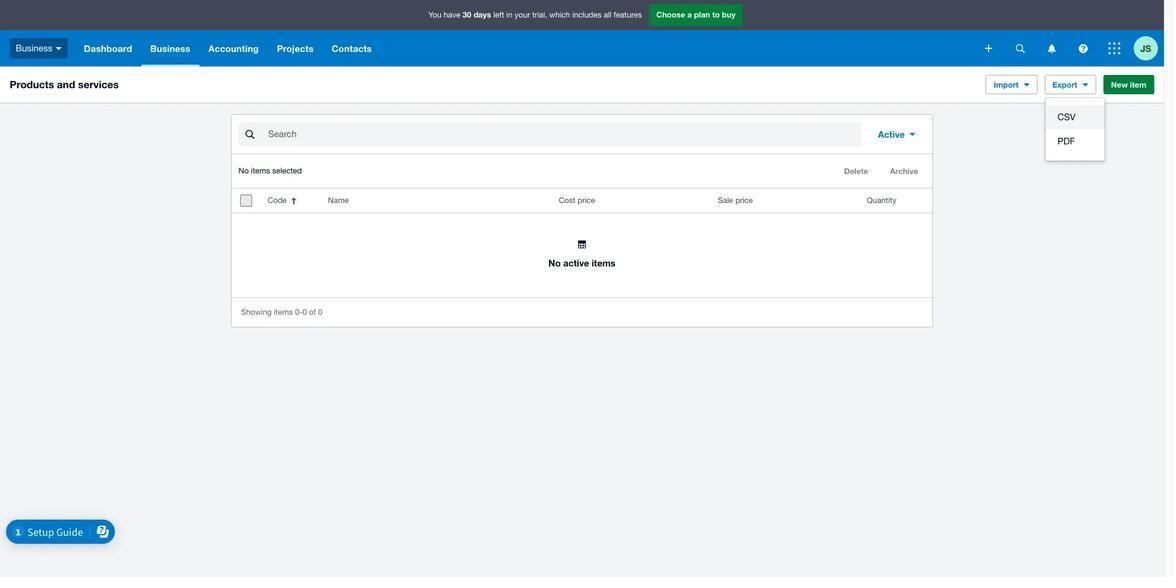 Task type: locate. For each thing, give the bounding box(es) containing it.
banner
[[0, 0, 1164, 67]]

business
[[16, 43, 53, 53], [150, 43, 190, 54]]

projects button
[[268, 30, 323, 67]]

svg image left js
[[1109, 42, 1121, 54]]

svg image up import popup button
[[1016, 44, 1025, 53]]

no inside list of items with cost price, sale price and quantity element
[[549, 257, 561, 268]]

0 vertical spatial no
[[239, 166, 249, 175]]

2 svg image from the left
[[1079, 44, 1088, 53]]

list box
[[1046, 98, 1105, 161]]

sale
[[718, 196, 733, 205]]

csv
[[1058, 112, 1076, 122]]

no items selected
[[239, 166, 302, 175]]

0 horizontal spatial price
[[578, 196, 595, 205]]

navigation containing dashboard
[[75, 30, 977, 67]]

includes
[[572, 10, 602, 20]]

pdf
[[1058, 136, 1075, 146]]

svg image up export popup button
[[1079, 44, 1088, 53]]

sale price
[[718, 196, 753, 205]]

0-
[[295, 308, 303, 317]]

1 horizontal spatial svg image
[[1079, 44, 1088, 53]]

1 horizontal spatial business
[[150, 43, 190, 54]]

30
[[463, 10, 472, 20]]

2 0 from the left
[[318, 308, 322, 317]]

price for cost price
[[578, 196, 595, 205]]

quantity button
[[760, 189, 904, 213]]

price
[[578, 196, 595, 205], [736, 196, 753, 205]]

2 vertical spatial items
[[274, 308, 293, 317]]

js button
[[1134, 30, 1164, 67]]

0 horizontal spatial business
[[16, 43, 53, 53]]

accounting
[[209, 43, 259, 54]]

1 horizontal spatial 0
[[318, 308, 322, 317]]

import
[[994, 80, 1019, 90]]

sale price button
[[602, 189, 760, 213]]

list box containing csv
[[1046, 98, 1105, 161]]

no
[[239, 166, 249, 175], [549, 257, 561, 268]]

0
[[303, 308, 307, 317], [318, 308, 322, 317]]

0 right "of" on the bottom left
[[318, 308, 322, 317]]

1 horizontal spatial no
[[549, 257, 561, 268]]

business inside popup button
[[16, 43, 53, 53]]

0 left "of" on the bottom left
[[303, 308, 307, 317]]

js
[[1141, 43, 1152, 54]]

quantity
[[867, 196, 897, 205]]

archive button
[[883, 161, 926, 181]]

features
[[614, 10, 642, 20]]

delete button
[[837, 161, 876, 181]]

your
[[515, 10, 530, 20]]

banner containing js
[[0, 0, 1164, 67]]

0 horizontal spatial svg image
[[1016, 44, 1025, 53]]

you
[[429, 10, 442, 20]]

pdf button
[[1046, 129, 1105, 154]]

code
[[268, 196, 287, 205]]

1 horizontal spatial items
[[274, 308, 293, 317]]

no left the selected
[[239, 166, 249, 175]]

trial,
[[532, 10, 547, 20]]

svg image up products and services
[[56, 47, 62, 50]]

price right cost at the top of the page
[[578, 196, 595, 205]]

items
[[251, 166, 270, 175], [592, 257, 616, 268], [274, 308, 293, 317]]

1 vertical spatial no
[[549, 257, 561, 268]]

1 0 from the left
[[303, 308, 307, 317]]

and
[[57, 78, 75, 91]]

svg image
[[1109, 42, 1121, 54], [1048, 44, 1056, 53], [985, 45, 993, 52], [56, 47, 62, 50]]

active
[[563, 257, 589, 268]]

item
[[1130, 80, 1147, 90]]

svg image
[[1016, 44, 1025, 53], [1079, 44, 1088, 53]]

no left active
[[549, 257, 561, 268]]

1 price from the left
[[578, 196, 595, 205]]

2 price from the left
[[736, 196, 753, 205]]

items left 0-
[[274, 308, 293, 317]]

business button
[[141, 30, 199, 67]]

items right active
[[592, 257, 616, 268]]

items for no items selected
[[251, 166, 270, 175]]

you have 30 days left in your trial, which includes all features
[[429, 10, 642, 20]]

price right sale on the right of the page
[[736, 196, 753, 205]]

new item
[[1111, 80, 1147, 90]]

export button
[[1045, 75, 1096, 94]]

0 horizontal spatial items
[[251, 166, 270, 175]]

group
[[1046, 98, 1105, 161]]

1 svg image from the left
[[1016, 44, 1025, 53]]

0 horizontal spatial no
[[239, 166, 249, 175]]

Search search field
[[267, 123, 861, 146]]

delete
[[844, 166, 869, 176]]

0 horizontal spatial 0
[[303, 308, 307, 317]]

1 horizontal spatial price
[[736, 196, 753, 205]]

selected
[[272, 166, 302, 175]]

items left the selected
[[251, 166, 270, 175]]

code button
[[260, 189, 321, 213]]

navigation
[[75, 30, 977, 67]]

left
[[493, 10, 504, 20]]

0 vertical spatial items
[[251, 166, 270, 175]]

name
[[328, 196, 349, 205]]

2 horizontal spatial items
[[592, 257, 616, 268]]

of
[[309, 308, 316, 317]]



Task type: describe. For each thing, give the bounding box(es) containing it.
days
[[474, 10, 491, 20]]

svg image up "export"
[[1048, 44, 1056, 53]]

items for showing items 0-0 of 0
[[274, 308, 293, 317]]

business inside dropdown button
[[150, 43, 190, 54]]

have
[[444, 10, 461, 20]]

dashboard link
[[75, 30, 141, 67]]

name button
[[321, 189, 441, 213]]

group containing csv
[[1046, 98, 1105, 161]]

archive
[[890, 166, 918, 176]]

no for no items selected
[[239, 166, 249, 175]]

projects
[[277, 43, 314, 54]]

cost price button
[[441, 189, 602, 213]]

which
[[550, 10, 570, 20]]

contacts button
[[323, 30, 381, 67]]

1 vertical spatial items
[[592, 257, 616, 268]]

choose a plan to buy
[[657, 10, 736, 20]]

to
[[712, 10, 720, 20]]

accounting button
[[199, 30, 268, 67]]

a
[[688, 10, 692, 20]]

csv button
[[1046, 105, 1105, 129]]

choose
[[657, 10, 685, 20]]

active
[[878, 129, 905, 140]]

active button
[[869, 122, 926, 146]]

svg image inside business popup button
[[56, 47, 62, 50]]

contacts
[[332, 43, 372, 54]]

services
[[78, 78, 119, 91]]

in
[[506, 10, 513, 20]]

showing
[[241, 308, 272, 317]]

business button
[[0, 30, 75, 67]]

cost
[[559, 196, 576, 205]]

no active items
[[549, 257, 616, 268]]

cost price
[[559, 196, 595, 205]]

no for no active items
[[549, 257, 561, 268]]

new item button
[[1104, 75, 1155, 94]]

import button
[[986, 75, 1038, 94]]

export
[[1053, 80, 1078, 90]]

products
[[10, 78, 54, 91]]

all
[[604, 10, 612, 20]]

showing items 0-0 of 0
[[241, 308, 322, 317]]

list of items with cost price, sale price and quantity element
[[231, 189, 933, 298]]

buy
[[722, 10, 736, 20]]

dashboard
[[84, 43, 132, 54]]

price for sale price
[[736, 196, 753, 205]]

products and services
[[10, 78, 119, 91]]

svg image up import popup button
[[985, 45, 993, 52]]

plan
[[694, 10, 710, 20]]

new
[[1111, 80, 1128, 90]]



Task type: vqa. For each thing, say whether or not it's contained in the screenshot.
svg icon
yes



